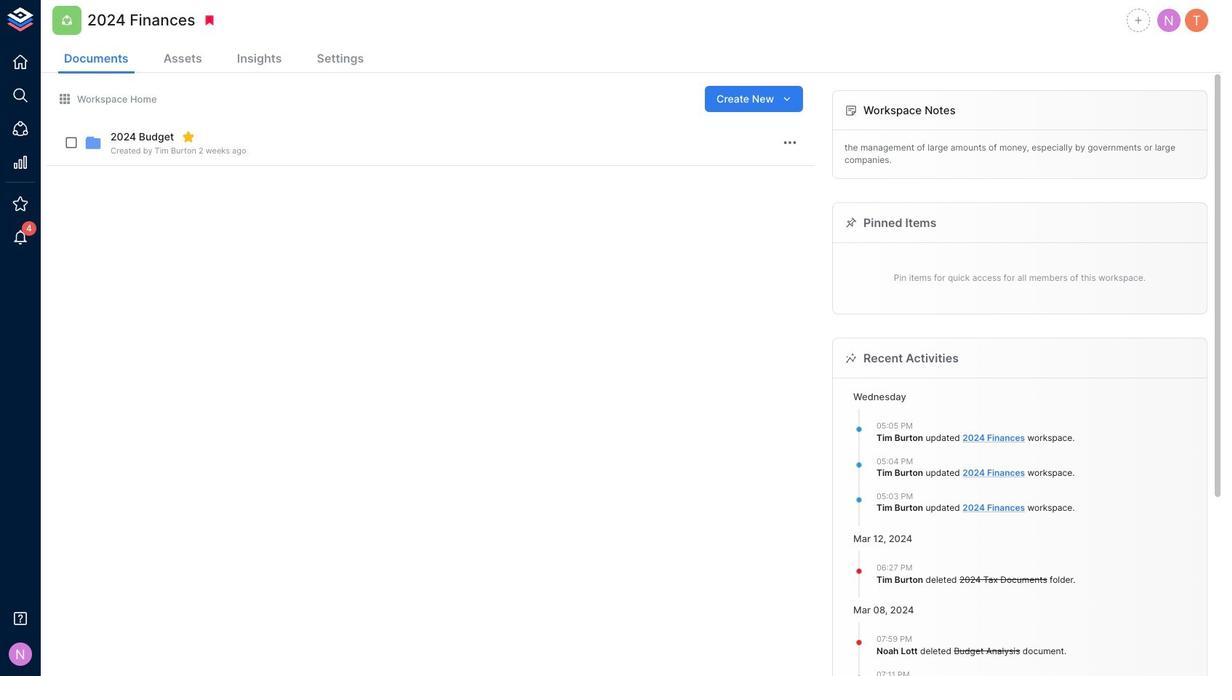 Task type: locate. For each thing, give the bounding box(es) containing it.
remove favorite image
[[182, 130, 195, 143]]



Task type: describe. For each thing, give the bounding box(es) containing it.
remove bookmark image
[[203, 14, 216, 27]]



Task type: vqa. For each thing, say whether or not it's contained in the screenshot.
Favorite icon
no



